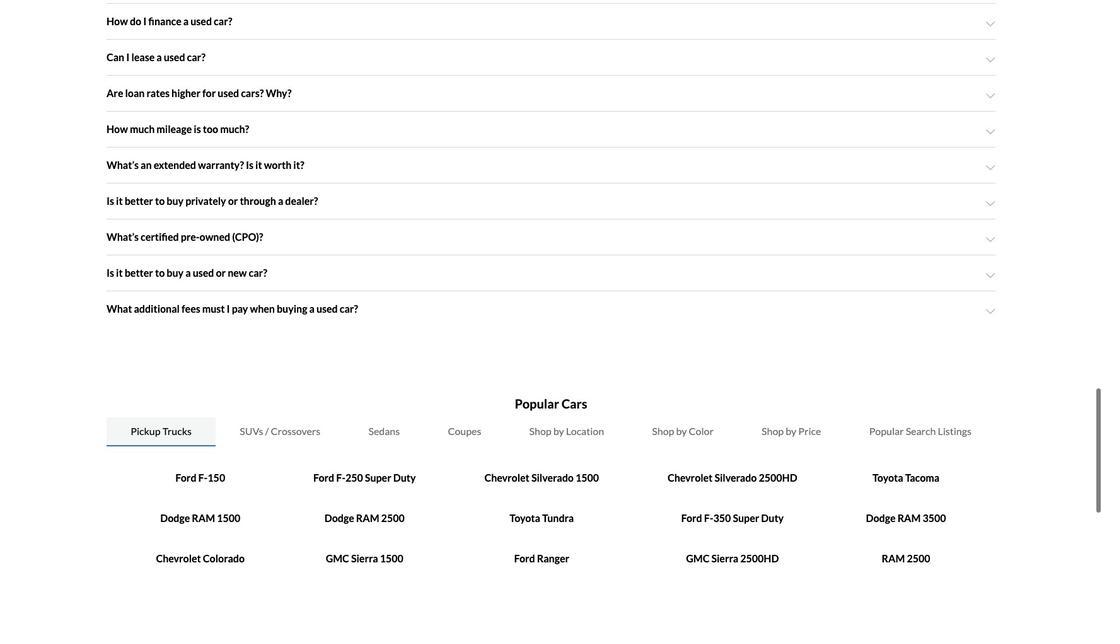 Task type: locate. For each thing, give the bounding box(es) containing it.
chevron down image inside what additional fees must i pay when buying a used car? dropdown button
[[986, 307, 996, 317]]

it for is it better to buy a used or new car?
[[116, 267, 123, 279]]

250
[[346, 472, 363, 484]]

toyota for toyota tacoma
[[873, 472, 904, 484]]

0 horizontal spatial toyota
[[510, 513, 541, 525]]

150
[[208, 472, 225, 484]]

an
[[141, 159, 152, 171]]

0 vertical spatial better
[[125, 195, 153, 207]]

ford f-350 super duty
[[682, 513, 784, 525]]

0 horizontal spatial i
[[126, 51, 130, 63]]

2500hd for gmc sierra 2500hd
[[741, 553, 780, 565]]

better inside dropdown button
[[125, 195, 153, 207]]

silverado up ford f-350 super duty link
[[715, 472, 757, 484]]

chevron down image for much?
[[986, 127, 996, 137]]

or left new
[[216, 267, 226, 279]]

chevrolet silverado 2500hd link
[[668, 472, 798, 484]]

search
[[907, 426, 937, 438]]

chevron down image for pay
[[986, 307, 996, 317]]

2 shop from the left
[[653, 426, 675, 438]]

is
[[194, 123, 201, 135]]

chevrolet silverado 1500
[[485, 472, 599, 484]]

0 horizontal spatial gmc
[[326, 553, 349, 565]]

dodge
[[160, 513, 190, 525], [325, 513, 354, 525], [867, 513, 896, 525]]

f- for 250
[[336, 472, 346, 484]]

2500 down ford f-250 super duty link
[[382, 513, 405, 525]]

0 vertical spatial is
[[246, 159, 254, 171]]

1 vertical spatial duty
[[762, 513, 784, 525]]

pay
[[232, 303, 248, 315]]

to down certified
[[155, 267, 165, 279]]

buy inside dropdown button
[[167, 195, 184, 207]]

1 vertical spatial popular
[[870, 426, 905, 438]]

2 buy from the top
[[167, 267, 184, 279]]

1 horizontal spatial f-
[[336, 472, 346, 484]]

super right 250
[[365, 472, 392, 484]]

is it better to buy privately or through a dealer? button
[[107, 184, 996, 219]]

chevron down image inside how much mileage is too much? dropdown button
[[986, 127, 996, 137]]

1 gmc from the left
[[326, 553, 349, 565]]

used
[[191, 15, 212, 27], [164, 51, 185, 63], [218, 87, 239, 99], [193, 267, 214, 279], [317, 303, 338, 315]]

buy left privately
[[167, 195, 184, 207]]

what's an extended warranty? is it worth it? button
[[107, 148, 996, 183]]

0 vertical spatial or
[[228, 195, 238, 207]]

4 chevron down image from the top
[[986, 271, 996, 281]]

f-
[[198, 472, 208, 484], [336, 472, 346, 484], [705, 513, 714, 525]]

0 vertical spatial i
[[143, 15, 147, 27]]

buy inside dropdown button
[[167, 267, 184, 279]]

2500
[[382, 513, 405, 525], [908, 553, 931, 565]]

1 horizontal spatial or
[[228, 195, 238, 207]]

ford for ford ranger
[[515, 553, 536, 565]]

2 by from the left
[[677, 426, 687, 438]]

a left the dealer?
[[278, 195, 283, 207]]

shop by location
[[530, 426, 605, 438]]

3 by from the left
[[786, 426, 797, 438]]

sierra down 350
[[712, 553, 739, 565]]

it
[[256, 159, 262, 171], [116, 195, 123, 207], [116, 267, 123, 279]]

0 vertical spatial super
[[365, 472, 392, 484]]

2 horizontal spatial chevrolet
[[668, 472, 713, 484]]

3 dodge from the left
[[867, 513, 896, 525]]

0 vertical spatial 1500
[[576, 472, 599, 484]]

used right lease
[[164, 51, 185, 63]]

how much mileage is too much?
[[107, 123, 249, 135]]

0 horizontal spatial 1500
[[217, 513, 241, 525]]

f- up dodge ram 1500
[[198, 472, 208, 484]]

a right finance
[[183, 15, 189, 27]]

what's left certified
[[107, 231, 139, 243]]

gmc down ford f-350 super duty
[[687, 553, 710, 565]]

3 chevron down image from the top
[[986, 163, 996, 173]]

1 vertical spatial to
[[155, 267, 165, 279]]

chevron down image inside how do i finance a used car? dropdown button
[[986, 19, 996, 29]]

2 horizontal spatial i
[[227, 303, 230, 315]]

i
[[143, 15, 147, 27], [126, 51, 130, 63], [227, 303, 230, 315]]

shop for shop by location
[[530, 426, 552, 438]]

chevrolet left colorado
[[156, 553, 201, 565]]

silverado
[[532, 472, 574, 484], [715, 472, 757, 484]]

1500
[[576, 472, 599, 484], [217, 513, 241, 525], [380, 553, 404, 565]]

ram down ford f-150 link
[[192, 513, 215, 525]]

a right the buying
[[310, 303, 315, 315]]

what's
[[107, 159, 139, 171], [107, 231, 139, 243]]

4 chevron down image from the top
[[986, 235, 996, 245]]

0 horizontal spatial shop
[[530, 426, 552, 438]]

0 vertical spatial 2500
[[382, 513, 405, 525]]

1 vertical spatial super
[[733, 513, 760, 525]]

gmc sierra 1500
[[326, 553, 404, 565]]

a down pre-
[[186, 267, 191, 279]]

0 vertical spatial buy
[[167, 195, 184, 207]]

/
[[265, 426, 269, 438]]

or left through on the left
[[228, 195, 238, 207]]

2500hd down ford f-350 super duty link
[[741, 553, 780, 565]]

ranger
[[537, 553, 570, 565]]

0 horizontal spatial chevrolet
[[156, 553, 201, 565]]

0 horizontal spatial or
[[216, 267, 226, 279]]

too
[[203, 123, 218, 135]]

toyota for toyota tundra
[[510, 513, 541, 525]]

is
[[246, 159, 254, 171], [107, 195, 114, 207], [107, 267, 114, 279]]

ford f-350 super duty link
[[682, 513, 784, 525]]

silverado up the tundra
[[532, 472, 574, 484]]

1 horizontal spatial popular
[[870, 426, 905, 438]]

1 better from the top
[[125, 195, 153, 207]]

ford left 250
[[314, 472, 335, 484]]

how for how much mileage is too much?
[[107, 123, 128, 135]]

how left much
[[107, 123, 128, 135]]

popular left search at the bottom of page
[[870, 426, 905, 438]]

1 horizontal spatial toyota
[[873, 472, 904, 484]]

can i lease a used car?
[[107, 51, 206, 63]]

much
[[130, 123, 155, 135]]

duty
[[394, 472, 416, 484], [762, 513, 784, 525]]

2 silverado from the left
[[715, 472, 757, 484]]

2 chevron down image from the top
[[986, 91, 996, 101]]

chevron down image inside is it better to buy privately or through a dealer? dropdown button
[[986, 199, 996, 209]]

chevrolet for chevrolet colorado
[[156, 553, 201, 565]]

dodge down 250
[[325, 513, 354, 525]]

what's left an
[[107, 159, 139, 171]]

warranty?
[[198, 159, 244, 171]]

chevrolet
[[485, 472, 530, 484], [668, 472, 713, 484], [156, 553, 201, 565]]

0 vertical spatial popular
[[515, 397, 560, 412]]

2 vertical spatial i
[[227, 303, 230, 315]]

1 by from the left
[[554, 426, 565, 438]]

1 chevron down image from the top
[[986, 55, 996, 65]]

chevron down image inside can i lease a used car? dropdown button
[[986, 55, 996, 65]]

1 vertical spatial buy
[[167, 267, 184, 279]]

popular left 'cars'
[[515, 397, 560, 412]]

(cpo)?
[[232, 231, 263, 243]]

1 horizontal spatial 1500
[[380, 553, 404, 565]]

to
[[155, 195, 165, 207], [155, 267, 165, 279]]

how left do
[[107, 15, 128, 27]]

ram down ford f-250 super duty link
[[356, 513, 380, 525]]

1 vertical spatial toyota
[[510, 513, 541, 525]]

dodge down ford f-150 link
[[160, 513, 190, 525]]

by left location in the bottom right of the page
[[554, 426, 565, 438]]

what's for what's certified pre-owned (cpo)?
[[107, 231, 139, 243]]

i right do
[[143, 15, 147, 27]]

what's certified pre-owned (cpo)?
[[107, 231, 263, 243]]

1 horizontal spatial shop
[[653, 426, 675, 438]]

dodge ram 2500 link
[[325, 513, 405, 525]]

1 horizontal spatial 2500
[[908, 553, 931, 565]]

0 vertical spatial what's
[[107, 159, 139, 171]]

chevrolet up toyota tundra
[[485, 472, 530, 484]]

better inside dropdown button
[[125, 267, 153, 279]]

ram left the 3500
[[898, 513, 921, 525]]

f- up the gmc sierra 2500hd
[[705, 513, 714, 525]]

chevron down image for privately
[[986, 199, 996, 209]]

ford left ranger
[[515, 553, 536, 565]]

5 chevron down image from the top
[[986, 307, 996, 317]]

toyota left the tundra
[[510, 513, 541, 525]]

2 horizontal spatial by
[[786, 426, 797, 438]]

2 vertical spatial it
[[116, 267, 123, 279]]

0 horizontal spatial dodge
[[160, 513, 190, 525]]

ford left 150
[[176, 472, 197, 484]]

duty right 250
[[394, 472, 416, 484]]

what's inside dropdown button
[[107, 231, 139, 243]]

2 vertical spatial 1500
[[380, 553, 404, 565]]

ford for ford f-150
[[176, 472, 197, 484]]

chevron down image inside is it better to buy a used or new car? dropdown button
[[986, 271, 996, 281]]

0 horizontal spatial popular
[[515, 397, 560, 412]]

a
[[183, 15, 189, 27], [157, 51, 162, 63], [278, 195, 283, 207], [186, 267, 191, 279], [310, 303, 315, 315]]

toyota
[[873, 472, 904, 484], [510, 513, 541, 525]]

1 horizontal spatial super
[[733, 513, 760, 525]]

toyota left tacoma
[[873, 472, 904, 484]]

it inside dropdown button
[[116, 267, 123, 279]]

chevron down image
[[986, 55, 996, 65], [986, 127, 996, 137], [986, 199, 996, 209], [986, 235, 996, 245], [986, 307, 996, 317]]

shop down popular cars
[[530, 426, 552, 438]]

2 horizontal spatial shop
[[762, 426, 784, 438]]

1 horizontal spatial i
[[143, 15, 147, 27]]

i right the can
[[126, 51, 130, 63]]

ford ranger
[[515, 553, 570, 565]]

gmc down dodge ram 2500 link
[[326, 553, 349, 565]]

chevrolet silverado 1500 link
[[485, 472, 599, 484]]

dodge ram 3500 link
[[867, 513, 947, 525]]

to inside is it better to buy privately or through a dealer? dropdown button
[[155, 195, 165, 207]]

i left the pay
[[227, 303, 230, 315]]

by for price
[[786, 426, 797, 438]]

2 horizontal spatial f-
[[705, 513, 714, 525]]

1 to from the top
[[155, 195, 165, 207]]

2500hd
[[759, 472, 798, 484], [741, 553, 780, 565]]

silverado for 2500hd
[[715, 472, 757, 484]]

cars?
[[241, 87, 264, 99]]

super right 350
[[733, 513, 760, 525]]

by
[[554, 426, 565, 438], [677, 426, 687, 438], [786, 426, 797, 438]]

by left color
[[677, 426, 687, 438]]

shop left price at the right bottom of page
[[762, 426, 784, 438]]

1500 down dodge ram 2500 link
[[380, 553, 404, 565]]

2 gmc from the left
[[687, 553, 710, 565]]

what's inside "dropdown button"
[[107, 159, 139, 171]]

2500hd down shop by price
[[759, 472, 798, 484]]

to for a
[[155, 267, 165, 279]]

is for is it better to buy privately or through a dealer?
[[107, 195, 114, 207]]

sierra down dodge ram 2500 link
[[351, 553, 378, 565]]

is for is it better to buy a used or new car?
[[107, 267, 114, 279]]

sedans
[[369, 426, 400, 438]]

1 vertical spatial what's
[[107, 231, 139, 243]]

it?
[[294, 159, 305, 171]]

1 dodge from the left
[[160, 513, 190, 525]]

2 horizontal spatial dodge
[[867, 513, 896, 525]]

2 chevron down image from the top
[[986, 127, 996, 137]]

are
[[107, 87, 123, 99]]

buy down what's certified pre-owned (cpo)?
[[167, 267, 184, 279]]

0 horizontal spatial f-
[[198, 472, 208, 484]]

what additional fees must i pay when buying a used car? button
[[107, 292, 996, 327]]

worth
[[264, 159, 292, 171]]

1 vertical spatial it
[[116, 195, 123, 207]]

super
[[365, 472, 392, 484], [733, 513, 760, 525]]

dodge ram 2500
[[325, 513, 405, 525]]

better
[[125, 195, 153, 207], [125, 267, 153, 279]]

1 horizontal spatial sierra
[[712, 553, 739, 565]]

used right the buying
[[317, 303, 338, 315]]

or
[[228, 195, 238, 207], [216, 267, 226, 279]]

1 horizontal spatial gmc
[[687, 553, 710, 565]]

chevron down image inside what's an extended warranty? is it worth it? "dropdown button"
[[986, 163, 996, 173]]

0 vertical spatial 2500hd
[[759, 472, 798, 484]]

is inside dropdown button
[[107, 267, 114, 279]]

coupes
[[448, 426, 482, 438]]

0 horizontal spatial 2500
[[382, 513, 405, 525]]

1 horizontal spatial silverado
[[715, 472, 757, 484]]

better down an
[[125, 195, 153, 207]]

1 vertical spatial 2500hd
[[741, 553, 780, 565]]

1500 down location in the bottom right of the page
[[576, 472, 599, 484]]

chevron down image for it?
[[986, 163, 996, 173]]

popular for popular search listings
[[870, 426, 905, 438]]

1 silverado from the left
[[532, 472, 574, 484]]

tundra
[[543, 513, 574, 525]]

dodge ram 1500 link
[[160, 513, 241, 525]]

can i lease a used car? button
[[107, 40, 996, 75]]

sierra for 2500hd
[[712, 553, 739, 565]]

0 vertical spatial toyota
[[873, 472, 904, 484]]

0 horizontal spatial super
[[365, 472, 392, 484]]

0 horizontal spatial by
[[554, 426, 565, 438]]

1 chevron down image from the top
[[986, 19, 996, 29]]

car? up are loan rates higher for used cars? why?
[[187, 51, 206, 63]]

1 horizontal spatial dodge
[[325, 513, 354, 525]]

3 chevron down image from the top
[[986, 199, 996, 209]]

fees
[[182, 303, 200, 315]]

1 how from the top
[[107, 15, 128, 27]]

it inside dropdown button
[[116, 195, 123, 207]]

1 horizontal spatial chevrolet
[[485, 472, 530, 484]]

shop by color
[[653, 426, 714, 438]]

2 to from the top
[[155, 267, 165, 279]]

2 vertical spatial is
[[107, 267, 114, 279]]

2 how from the top
[[107, 123, 128, 135]]

price
[[799, 426, 822, 438]]

1 sierra from the left
[[351, 553, 378, 565]]

0 vertical spatial duty
[[394, 472, 416, 484]]

1 horizontal spatial duty
[[762, 513, 784, 525]]

2 horizontal spatial 1500
[[576, 472, 599, 484]]

2500 down dodge ram 3500
[[908, 553, 931, 565]]

1 buy from the top
[[167, 195, 184, 207]]

1500 up colorado
[[217, 513, 241, 525]]

1 vertical spatial i
[[126, 51, 130, 63]]

0 vertical spatial to
[[155, 195, 165, 207]]

to up certified
[[155, 195, 165, 207]]

sierra
[[351, 553, 378, 565], [712, 553, 739, 565]]

dodge for dodge ram 1500
[[160, 513, 190, 525]]

2 what's from the top
[[107, 231, 139, 243]]

1 shop from the left
[[530, 426, 552, 438]]

chevron down image for or
[[986, 271, 996, 281]]

chevron down image inside are loan rates higher for used cars? why? dropdown button
[[986, 91, 996, 101]]

is it better to buy a used or new car? button
[[107, 256, 996, 291]]

2 better from the top
[[125, 267, 153, 279]]

duty right 350
[[762, 513, 784, 525]]

chevrolet down shop by color
[[668, 472, 713, 484]]

3 shop from the left
[[762, 426, 784, 438]]

dodge down toyota tacoma
[[867, 513, 896, 525]]

1 vertical spatial 1500
[[217, 513, 241, 525]]

0 horizontal spatial duty
[[394, 472, 416, 484]]

car?
[[214, 15, 232, 27], [187, 51, 206, 63], [249, 267, 267, 279], [340, 303, 358, 315]]

f- up dodge ram 2500 link
[[336, 472, 346, 484]]

ram for 2500
[[356, 513, 380, 525]]

by left price at the right bottom of page
[[786, 426, 797, 438]]

0 horizontal spatial silverado
[[532, 472, 574, 484]]

1 what's from the top
[[107, 159, 139, 171]]

ram for 3500
[[898, 513, 921, 525]]

1 vertical spatial how
[[107, 123, 128, 135]]

or inside is it better to buy a used or new car? dropdown button
[[216, 267, 226, 279]]

0 horizontal spatial sierra
[[351, 553, 378, 565]]

popular for popular cars
[[515, 397, 560, 412]]

2 sierra from the left
[[712, 553, 739, 565]]

or inside is it better to buy privately or through a dealer? dropdown button
[[228, 195, 238, 207]]

1 vertical spatial is
[[107, 195, 114, 207]]

ford left 350
[[682, 513, 703, 525]]

ram 2500
[[882, 553, 931, 565]]

0 vertical spatial it
[[256, 159, 262, 171]]

0 vertical spatial how
[[107, 15, 128, 27]]

shop left color
[[653, 426, 675, 438]]

chevrolet colorado
[[156, 553, 245, 565]]

1 horizontal spatial by
[[677, 426, 687, 438]]

2 dodge from the left
[[325, 513, 354, 525]]

chevron down image
[[986, 19, 996, 29], [986, 91, 996, 101], [986, 163, 996, 173], [986, 271, 996, 281]]

is it better to buy privately or through a dealer?
[[107, 195, 318, 207]]

1 vertical spatial or
[[216, 267, 226, 279]]

duty for ford f-250 super duty
[[394, 472, 416, 484]]

is inside dropdown button
[[107, 195, 114, 207]]

1 vertical spatial better
[[125, 267, 153, 279]]

to inside is it better to buy a used or new car? dropdown button
[[155, 267, 165, 279]]

rates
[[147, 87, 170, 99]]

better for is it better to buy a used or new car?
[[125, 267, 153, 279]]

buy
[[167, 195, 184, 207], [167, 267, 184, 279]]

better up additional
[[125, 267, 153, 279]]



Task type: vqa. For each thing, say whether or not it's contained in the screenshot.
sport
no



Task type: describe. For each thing, give the bounding box(es) containing it.
dealer?
[[285, 195, 318, 207]]

gmc sierra 2500hd
[[687, 553, 780, 565]]

pre-
[[181, 231, 200, 243]]

silverado for 1500
[[532, 472, 574, 484]]

privately
[[186, 195, 226, 207]]

location
[[567, 426, 605, 438]]

used left new
[[193, 267, 214, 279]]

ford ranger link
[[515, 553, 570, 565]]

pickup trucks
[[131, 426, 192, 438]]

loan
[[125, 87, 145, 99]]

shop for shop by color
[[653, 426, 675, 438]]

used right finance
[[191, 15, 212, 27]]

ford for ford f-250 super duty
[[314, 472, 335, 484]]

chevron down image for car?
[[986, 55, 996, 65]]

toyota tundra
[[510, 513, 574, 525]]

gmc for gmc sierra 1500
[[326, 553, 349, 565]]

trucks
[[163, 426, 192, 438]]

chevrolet for chevrolet silverado 1500
[[485, 472, 530, 484]]

gmc sierra 1500 link
[[326, 553, 404, 565]]

350
[[714, 513, 732, 525]]

buy for privately
[[167, 195, 184, 207]]

dodge ram 1500
[[160, 513, 241, 525]]

what's certified pre-owned (cpo)? button
[[107, 220, 996, 255]]

owned
[[200, 231, 230, 243]]

1500 for dodge ram 1500
[[217, 513, 241, 525]]

better for is it better to buy privately or through a dealer?
[[125, 195, 153, 207]]

for
[[203, 87, 216, 99]]

ram down dodge ram 3500
[[882, 553, 906, 565]]

to for privately
[[155, 195, 165, 207]]

popular cars
[[515, 397, 588, 412]]

chevrolet for chevrolet silverado 2500hd
[[668, 472, 713, 484]]

what's for what's an extended warranty? is it worth it?
[[107, 159, 139, 171]]

crossovers
[[271, 426, 321, 438]]

ford f-150
[[176, 472, 225, 484]]

additional
[[134, 303, 180, 315]]

dodge for dodge ram 3500
[[867, 513, 896, 525]]

through
[[240, 195, 276, 207]]

buying
[[277, 303, 308, 315]]

ford f-150 link
[[176, 472, 225, 484]]

dodge for dodge ram 2500
[[325, 513, 354, 525]]

by for color
[[677, 426, 687, 438]]

2500hd for chevrolet silverado 2500hd
[[759, 472, 798, 484]]

toyota tacoma link
[[873, 472, 940, 484]]

buy for a
[[167, 267, 184, 279]]

i inside what additional fees must i pay when buying a used car? dropdown button
[[227, 303, 230, 315]]

chevrolet colorado link
[[156, 553, 245, 565]]

how do i finance a used car?
[[107, 15, 232, 27]]

what's an extended warranty? is it worth it?
[[107, 159, 305, 171]]

chevron down image inside what's certified pre-owned (cpo)? dropdown button
[[986, 235, 996, 245]]

how much mileage is too much? button
[[107, 112, 996, 147]]

what
[[107, 303, 132, 315]]

when
[[250, 303, 275, 315]]

i inside can i lease a used car? dropdown button
[[126, 51, 130, 63]]

is it better to buy a used or new car?
[[107, 267, 267, 279]]

1500 for chevrolet silverado 1500
[[576, 472, 599, 484]]

extended
[[154, 159, 196, 171]]

how for how do i finance a used car?
[[107, 15, 128, 27]]

toyota tacoma
[[873, 472, 940, 484]]

suvs
[[240, 426, 263, 438]]

f- for 150
[[198, 472, 208, 484]]

by for location
[[554, 426, 565, 438]]

car? right the buying
[[340, 303, 358, 315]]

super for 250
[[365, 472, 392, 484]]

used right for
[[218, 87, 239, 99]]

are loan rates higher for used cars? why? button
[[107, 76, 996, 111]]

toyota tundra link
[[510, 513, 574, 525]]

duty for ford f-350 super duty
[[762, 513, 784, 525]]

suvs / crossovers
[[240, 426, 321, 438]]

must
[[202, 303, 225, 315]]

shop for shop by price
[[762, 426, 784, 438]]

ford f-250 super duty link
[[314, 472, 416, 484]]

it for is it better to buy privately or through a dealer?
[[116, 195, 123, 207]]

3500
[[923, 513, 947, 525]]

pickup
[[131, 426, 161, 438]]

what additional fees must i pay when buying a used car?
[[107, 303, 358, 315]]

why?
[[266, 87, 292, 99]]

super for 350
[[733, 513, 760, 525]]

color
[[689, 426, 714, 438]]

popular search listings
[[870, 426, 972, 438]]

a right lease
[[157, 51, 162, 63]]

lease
[[131, 51, 155, 63]]

new
[[228, 267, 247, 279]]

colorado
[[203, 553, 245, 565]]

listings
[[939, 426, 972, 438]]

a inside dropdown button
[[278, 195, 283, 207]]

finance
[[149, 15, 182, 27]]

1 vertical spatial 2500
[[908, 553, 931, 565]]

how do i finance a used car? button
[[107, 4, 996, 39]]

it inside "dropdown button"
[[256, 159, 262, 171]]

chevrolet silverado 2500hd
[[668, 472, 798, 484]]

gmc sierra 2500hd link
[[687, 553, 780, 565]]

sierra for 1500
[[351, 553, 378, 565]]

cars
[[562, 397, 588, 412]]

much?
[[220, 123, 249, 135]]

ram for 1500
[[192, 513, 215, 525]]

1500 for gmc sierra 1500
[[380, 553, 404, 565]]

shop by price
[[762, 426, 822, 438]]

chevron down image for why?
[[986, 91, 996, 101]]

car? right finance
[[214, 15, 232, 27]]

tacoma
[[906, 472, 940, 484]]

higher
[[172, 87, 201, 99]]

i inside how do i finance a used car? dropdown button
[[143, 15, 147, 27]]

do
[[130, 15, 141, 27]]

car? right new
[[249, 267, 267, 279]]

ford for ford f-350 super duty
[[682, 513, 703, 525]]

can
[[107, 51, 124, 63]]

mileage
[[157, 123, 192, 135]]

gmc for gmc sierra 2500hd
[[687, 553, 710, 565]]

is inside "dropdown button"
[[246, 159, 254, 171]]

are loan rates higher for used cars? why?
[[107, 87, 292, 99]]

dodge ram 3500
[[867, 513, 947, 525]]

f- for 350
[[705, 513, 714, 525]]



